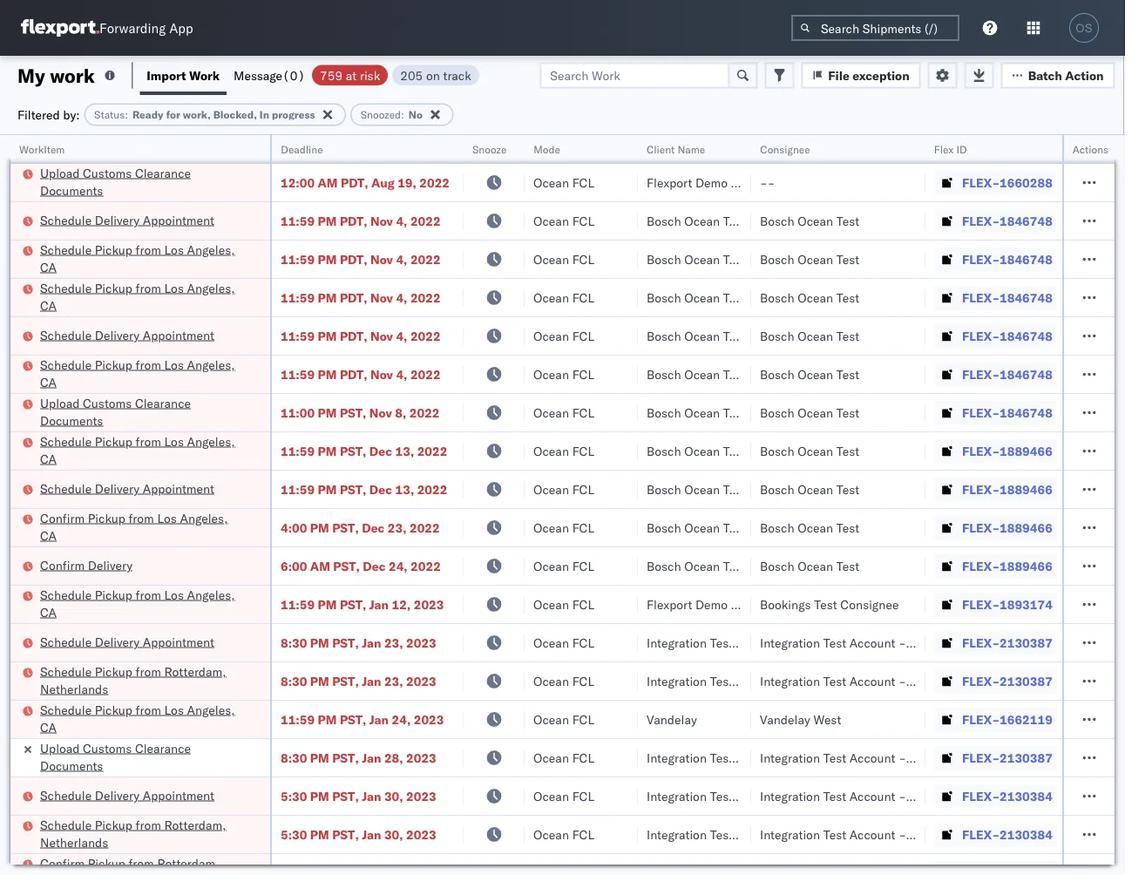 Task type: locate. For each thing, give the bounding box(es) containing it.
2130387 down '1662119'
[[1000, 750, 1053, 766]]

5 ca from the top
[[40, 528, 57, 543]]

23, up 11:59 pm pst, jan 24, 2023
[[385, 674, 403, 689]]

schedule delivery appointment
[[40, 212, 214, 228], [40, 327, 214, 343], [40, 481, 214, 496], [40, 634, 214, 650], [40, 788, 214, 803]]

nov for schedule pickup from los angeles, ca link for 4th schedule pickup from los angeles, ca button from the bottom of the page
[[371, 367, 393, 382]]

5 integration test account - karl lagerfeld from the top
[[760, 827, 987, 842]]

8:30 down 11:59 pm pst, jan 24, 2023
[[281, 750, 307, 766]]

3 1889466 from the top
[[1000, 520, 1053, 535]]

angeles, for schedule pickup from los angeles, ca link associated with second schedule pickup from los angeles, ca button from the bottom of the page
[[187, 587, 235, 603]]

0 vertical spatial 23,
[[388, 520, 407, 535]]

11:59 pm pst, dec 13, 2022
[[281, 443, 448, 459], [281, 482, 448, 497]]

2 vertical spatial upload customs clearance documents
[[40, 741, 191, 774]]

ceau752
[[1074, 213, 1126, 228], [1074, 251, 1126, 266], [1074, 290, 1126, 305], [1074, 328, 1126, 343], [1074, 366, 1126, 382], [1074, 405, 1126, 420]]

1 vertical spatial flexport demo consignee
[[647, 597, 790, 612]]

flex id
[[935, 143, 968, 156]]

13, for schedule pickup from los angeles, ca
[[396, 443, 414, 459]]

1 vertical spatial 2130387
[[1000, 674, 1053, 689]]

client
[[647, 143, 675, 156]]

nov for schedule pickup from los angeles, ca link corresponding to second schedule pickup from los angeles, ca button
[[371, 290, 393, 305]]

flex-1660288
[[963, 175, 1053, 190]]

confirm for confirm pickup from los angeles, ca
[[40, 511, 85, 526]]

gvcu526 down msdu730
[[1074, 635, 1126, 650]]

1 flex-2130384 from the top
[[963, 789, 1053, 804]]

2130387 for schedule pickup from rotterdam, netherlands
[[1000, 674, 1053, 689]]

flex-2130384 button
[[935, 784, 1057, 809], [935, 784, 1057, 809], [935, 823, 1057, 847], [935, 823, 1057, 847]]

1 vertical spatial upload
[[40, 395, 80, 411]]

23, down 12,
[[385, 635, 403, 651]]

1 integration test account - karl lagerfeld from the top
[[760, 635, 987, 651]]

schedule pickup from rotterdam, netherlands button
[[40, 663, 248, 700], [40, 817, 248, 853]]

file exception button
[[802, 62, 921, 89], [802, 62, 921, 89]]

1 vertical spatial flex-2130384
[[963, 827, 1053, 842]]

6:00 am pst, dec 24, 2022
[[281, 559, 441, 574]]

1 8:30 from the top
[[281, 635, 307, 651]]

23, up 6:00 am pst, dec 24, 2022
[[388, 520, 407, 535]]

8:30 down 6:00
[[281, 635, 307, 651]]

13,
[[396, 443, 414, 459], [396, 482, 414, 497]]

container numbers
[[1074, 136, 1121, 163]]

1 vertical spatial 2130384
[[1000, 827, 1053, 842]]

flex-2130387 for schedule delivery appointment
[[963, 635, 1053, 651]]

0 vertical spatial nyku974
[[1074, 788, 1126, 804]]

1 schedule pickup from rotterdam, netherlands from the top
[[40, 664, 226, 697]]

fcl
[[573, 175, 595, 190], [573, 213, 595, 228], [573, 252, 595, 267], [573, 290, 595, 305], [573, 328, 595, 344], [573, 367, 595, 382], [573, 405, 595, 420], [573, 443, 595, 459], [573, 482, 595, 497], [573, 520, 595, 535], [573, 559, 595, 574], [573, 597, 595, 612], [573, 635, 595, 651], [573, 674, 595, 689], [573, 712, 595, 727], [573, 750, 595, 766], [573, 789, 595, 804], [573, 827, 595, 842]]

1 vertical spatial nyku974
[[1074, 827, 1126, 842]]

11:59 for sixth schedule pickup from los angeles, ca button from the top of the page
[[281, 712, 315, 727]]

8 flex- from the top
[[963, 443, 1000, 459]]

0 vertical spatial 8:30 pm pst, jan 23, 2023
[[281, 635, 437, 651]]

3 ceau752 from the top
[[1074, 290, 1126, 305]]

schedule delivery appointment button for 11:59 pm pst, dec 13, 2022
[[40, 480, 214, 499]]

4 schedule delivery appointment button from the top
[[40, 634, 214, 653]]

1 : from the left
[[125, 108, 128, 121]]

5 schedule from the top
[[40, 357, 92, 372]]

1 vertical spatial gvcu526
[[1074, 673, 1126, 689]]

os
[[1076, 21, 1093, 34]]

:
[[125, 108, 128, 121], [401, 108, 404, 121]]

1 resize handle column header from the left
[[249, 135, 270, 876]]

8:30 up 11:59 pm pst, jan 24, 2023
[[281, 674, 307, 689]]

0 vertical spatial schedule pickup from rotterdam, netherlands link
[[40, 663, 248, 698]]

2 schedule pickup from los angeles, ca button from the top
[[40, 280, 248, 316]]

2 vertical spatial rotterdam,
[[157, 856, 219, 871]]

7 11:59 from the top
[[281, 482, 315, 497]]

759
[[320, 68, 343, 83]]

7 resize handle column header from the left
[[1045, 135, 1066, 876]]

import work button
[[140, 56, 227, 95]]

customs
[[83, 165, 132, 181], [83, 395, 132, 411], [83, 741, 132, 756]]

4 schedule from the top
[[40, 327, 92, 343]]

2 5:30 pm pst, jan 30, 2023 from the top
[[281, 827, 437, 842]]

2 upload customs clearance documents button from the top
[[40, 395, 248, 431]]

confirm inside "confirm pickup from rotterdam, netherlands"
[[40, 856, 85, 871]]

vandelay west
[[760, 712, 842, 727]]

1 vertical spatial 8:30
[[281, 674, 307, 689]]

1 vertical spatial confirm
[[40, 558, 85, 573]]

pst, for sixth schedule pickup from los angeles, ca button from the top of the page
[[340, 712, 367, 727]]

rotterdam,
[[164, 664, 226, 679], [164, 818, 226, 833], [157, 856, 219, 871]]

fcl for "schedule delivery appointment" link related to 8:30 pm pst, jan 23, 2023
[[573, 635, 595, 651]]

flex- for confirm pickup from los angeles, ca link
[[963, 520, 1000, 535]]

2130387 up '1662119'
[[1000, 674, 1053, 689]]

8 fcl from the top
[[573, 443, 595, 459]]

2 vertical spatial upload customs clearance documents link
[[40, 740, 248, 775]]

4 fcl from the top
[[573, 290, 595, 305]]

documents for 11:00
[[40, 413, 103, 428]]

lagerfeld
[[936, 635, 987, 651], [936, 674, 987, 689], [936, 750, 987, 766], [936, 789, 987, 804], [936, 827, 987, 842]]

account
[[850, 635, 896, 651], [850, 674, 896, 689], [850, 750, 896, 766], [850, 789, 896, 804], [850, 827, 896, 842]]

documents for 12:00
[[40, 183, 103, 198]]

0 vertical spatial flexport
[[647, 175, 693, 190]]

1 horizontal spatial vandelay
[[760, 712, 811, 727]]

pm for schedule pickup from rotterdam, netherlands button corresponding to 8:30 pm pst, jan 23, 2023
[[310, 674, 329, 689]]

3 schedule from the top
[[40, 280, 92, 296]]

flexport. image
[[21, 19, 99, 37]]

4 flex- from the top
[[963, 290, 1000, 305]]

13, down 8,
[[396, 443, 414, 459]]

1 vertical spatial 5:30
[[281, 827, 307, 842]]

2 vertical spatial clearance
[[135, 741, 191, 756]]

demo down name
[[696, 175, 728, 190]]

5:30
[[281, 789, 307, 804], [281, 827, 307, 842]]

1 flex-2130387 from the top
[[963, 635, 1053, 651]]

0 vertical spatial 30,
[[385, 789, 403, 804]]

schedule delivery appointment link for 11:59 pm pdt, nov 4, 2022
[[40, 327, 214, 344]]

1660288
[[1000, 175, 1053, 190]]

1 vertical spatial netherlands
[[40, 835, 108, 850]]

13, up 4:00 pm pst, dec 23, 2022
[[396, 482, 414, 497]]

18 flex- from the top
[[963, 827, 1000, 842]]

dec up 6:00 am pst, dec 24, 2022
[[362, 520, 385, 535]]

8:30 pm pst, jan 28, 2023
[[281, 750, 437, 766]]

15 ocean fcl from the top
[[534, 712, 595, 727]]

11:59 pm pst, jan 12, 2023
[[281, 597, 444, 612]]

2022 for fourth schedule pickup from los angeles, ca button
[[417, 443, 448, 459]]

2 11:59 from the top
[[281, 252, 315, 267]]

from
[[136, 242, 161, 257], [136, 280, 161, 296], [136, 357, 161, 372], [136, 434, 161, 449], [129, 511, 154, 526], [136, 587, 161, 603], [136, 664, 161, 679], [136, 702, 161, 718], [136, 818, 161, 833], [129, 856, 154, 871]]

am for pdt,
[[318, 175, 338, 190]]

flex-1846748
[[963, 213, 1053, 228], [963, 252, 1053, 267], [963, 290, 1053, 305], [963, 328, 1053, 344], [963, 367, 1053, 382], [963, 405, 1053, 420]]

3 schedule delivery appointment link from the top
[[40, 480, 214, 498]]

2 vertical spatial flex-2130387
[[963, 750, 1053, 766]]

2022 for 11:00 pm pst, nov 8, 2022's upload customs clearance documents button
[[410, 405, 440, 420]]

ceau752 for second schedule pickup from los angeles, ca button
[[1074, 290, 1126, 305]]

1 vertical spatial flex-2130387
[[963, 674, 1053, 689]]

6 resize handle column header from the left
[[905, 135, 926, 876]]

3 lhuu789 from the top
[[1074, 520, 1126, 535]]

2 vertical spatial 8:30
[[281, 750, 307, 766]]

demo left 'bookings'
[[696, 597, 728, 612]]

2 schedule pickup from rotterdam, netherlands button from the top
[[40, 817, 248, 853]]

schedule for schedule delivery appointment button corresponding to 5:30 pm pst, jan 30, 2023
[[40, 788, 92, 803]]

3 schedule delivery appointment button from the top
[[40, 480, 214, 499]]

pickup for 5:30 pm pst, jan 30, 2023's schedule pickup from rotterdam, netherlands button
[[95, 818, 133, 833]]

ready
[[133, 108, 163, 121]]

1 11:59 pm pst, dec 13, 2022 from the top
[[281, 443, 448, 459]]

8:30 for schedule delivery appointment
[[281, 635, 307, 651]]

flex-1846748 button
[[935, 209, 1057, 233], [935, 209, 1057, 233], [935, 247, 1057, 272], [935, 247, 1057, 272], [935, 286, 1057, 310], [935, 286, 1057, 310], [935, 324, 1057, 348], [935, 324, 1057, 348], [935, 362, 1057, 387], [935, 362, 1057, 387], [935, 401, 1057, 425], [935, 401, 1057, 425]]

flex- for "schedule delivery appointment" link related to 8:30 pm pst, jan 23, 2023
[[963, 635, 1000, 651]]

: left no
[[401, 108, 404, 121]]

2130384 for schedule delivery appointment
[[1000, 789, 1053, 804]]

1 gvcu526 from the top
[[1074, 635, 1126, 650]]

1 flexport from the top
[[647, 175, 693, 190]]

1 vertical spatial 13,
[[396, 482, 414, 497]]

0 vertical spatial gvcu526
[[1074, 635, 1126, 650]]

pickup for confirm pickup from los angeles, ca button
[[88, 511, 125, 526]]

fcl for schedule pickup from los angeles, ca link corresponding to second schedule pickup from los angeles, ca button
[[573, 290, 595, 305]]

resize handle column header for flex id
[[1045, 135, 1066, 876]]

ca for fourth schedule pickup from los angeles, ca button
[[40, 451, 57, 467]]

1 clearance from the top
[[135, 165, 191, 181]]

5 schedule delivery appointment button from the top
[[40, 787, 214, 806]]

container
[[1074, 136, 1121, 149]]

appointment for 11:59 pm pst, dec 13, 2022
[[143, 481, 214, 496]]

from inside confirm pickup from los angeles, ca
[[129, 511, 154, 526]]

track
[[443, 68, 472, 83]]

0 vertical spatial schedule pickup from rotterdam, netherlands
[[40, 664, 226, 697]]

2023 for 5:30 pm pst, jan 30, 2023 "schedule delivery appointment" link
[[406, 789, 437, 804]]

6 flex-1846748 from the top
[[963, 405, 1053, 420]]

schedule delivery appointment button for 11:59 pm pdt, nov 4, 2022
[[40, 327, 214, 346]]

0 vertical spatial 2130387
[[1000, 635, 1053, 651]]

1 vertical spatial documents
[[40, 413, 103, 428]]

1 vertical spatial flexport
[[647, 597, 693, 612]]

1 vertical spatial upload customs clearance documents
[[40, 395, 191, 428]]

1 vertical spatial schedule pickup from rotterdam, netherlands
[[40, 818, 226, 850]]

14 flex- from the top
[[963, 674, 1000, 689]]

dec up 4:00 pm pst, dec 23, 2022
[[370, 482, 393, 497]]

karl for 8:30's schedule pickup from rotterdam, netherlands link
[[910, 674, 932, 689]]

pst, for schedule pickup from rotterdam, netherlands button corresponding to 8:30 pm pst, jan 23, 2023
[[332, 674, 359, 689]]

1 vertical spatial upload customs clearance documents button
[[40, 395, 248, 431]]

0 vertical spatial netherlands
[[40, 682, 108, 697]]

2 documents from the top
[[40, 413, 103, 428]]

2023 for schedule pickup from los angeles, ca link associated with second schedule pickup from los angeles, ca button from the bottom of the page
[[414, 597, 444, 612]]

1889466 for schedule delivery appointment
[[1000, 482, 1053, 497]]

flex-2130387 up flex-1662119
[[963, 674, 1053, 689]]

3 8:30 from the top
[[281, 750, 307, 766]]

confirm for confirm pickup from rotterdam, netherlands
[[40, 856, 85, 871]]

0 vertical spatial 5:30
[[281, 789, 307, 804]]

0 vertical spatial upload customs clearance documents
[[40, 165, 191, 198]]

ca for 6th schedule pickup from los angeles, ca button from the bottom
[[40, 259, 57, 275]]

2 vertical spatial gvcu526
[[1074, 750, 1126, 765]]

flex-2130387
[[963, 635, 1053, 651], [963, 674, 1053, 689], [963, 750, 1053, 766]]

nov
[[371, 213, 393, 228], [371, 252, 393, 267], [371, 290, 393, 305], [371, 328, 393, 344], [371, 367, 393, 382], [370, 405, 392, 420]]

1 karl from the top
[[910, 635, 932, 651]]

pickup inside "confirm pickup from rotterdam, netherlands"
[[88, 856, 125, 871]]

snoozed : no
[[361, 108, 423, 121]]

gvcu526 up abcd123
[[1074, 673, 1126, 689]]

2 1846748 from the top
[[1000, 252, 1053, 267]]

6 ca from the top
[[40, 605, 57, 620]]

bosch
[[647, 213, 682, 228], [760, 213, 795, 228], [647, 252, 682, 267], [760, 252, 795, 267], [647, 290, 682, 305], [760, 290, 795, 305], [647, 328, 682, 344], [760, 328, 795, 344], [647, 367, 682, 382], [760, 367, 795, 382], [647, 405, 682, 420], [760, 405, 795, 420], [647, 443, 682, 459], [760, 443, 795, 459], [647, 482, 682, 497], [760, 482, 795, 497], [647, 520, 682, 535], [760, 520, 795, 535], [647, 559, 682, 574], [760, 559, 795, 574]]

confirm delivery button
[[40, 557, 133, 576]]

2 karl from the top
[[910, 674, 932, 689]]

1 vertical spatial rotterdam,
[[164, 818, 226, 833]]

0 vertical spatial clearance
[[135, 165, 191, 181]]

0 vertical spatial 13,
[[396, 443, 414, 459]]

1 upload customs clearance documents link from the top
[[40, 164, 248, 199]]

5 appointment from the top
[[143, 788, 214, 803]]

3 upload from the top
[[40, 741, 80, 756]]

schedule for 4th schedule pickup from los angeles, ca button from the bottom of the page
[[40, 357, 92, 372]]

karl for "schedule delivery appointment" link related to 8:30 pm pst, jan 23, 2023
[[910, 635, 932, 651]]

4, for schedule pickup from los angeles, ca link corresponding to second schedule pickup from los angeles, ca button
[[396, 290, 408, 305]]

schedule pickup from los angeles, ca
[[40, 242, 235, 275], [40, 280, 235, 313], [40, 357, 235, 390], [40, 434, 235, 467], [40, 587, 235, 620], [40, 702, 235, 735]]

2 vertical spatial confirm
[[40, 856, 85, 871]]

pdt,
[[341, 175, 369, 190], [340, 213, 368, 228], [340, 252, 368, 267], [340, 290, 368, 305], [340, 328, 368, 344], [340, 367, 368, 382]]

ca inside confirm pickup from los angeles, ca
[[40, 528, 57, 543]]

0 vertical spatial rotterdam,
[[164, 664, 226, 679]]

2 flexport demo consignee from the top
[[647, 597, 790, 612]]

from for 4th schedule pickup from los angeles, ca button from the bottom of the page
[[136, 357, 161, 372]]

3 ca from the top
[[40, 375, 57, 390]]

dec
[[370, 443, 393, 459], [370, 482, 393, 497], [362, 520, 385, 535], [363, 559, 386, 574]]

12 flex- from the top
[[963, 597, 1000, 612]]

4, for 11:59 pm pdt, nov 4, 2022 "schedule delivery appointment" link
[[396, 328, 408, 344]]

0 vertical spatial 8:30
[[281, 635, 307, 651]]

flex- for 11:59 pm pdt, nov 4, 2022 "schedule delivery appointment" link
[[963, 328, 1000, 344]]

8:30 pm pst, jan 23, 2023 up 11:59 pm pst, jan 24, 2023
[[281, 674, 437, 689]]

schedule pickup from rotterdam, netherlands for 8:30 pm pst, jan 23, 2023
[[40, 664, 226, 697]]

1 vertical spatial customs
[[83, 395, 132, 411]]

app
[[169, 20, 193, 36]]

2 flex-2130387 from the top
[[963, 674, 1053, 689]]

0 vertical spatial 24,
[[389, 559, 408, 574]]

8 schedule from the top
[[40, 587, 92, 603]]

2130384
[[1000, 789, 1053, 804], [1000, 827, 1053, 842]]

fcl for fourth schedule pickup from los angeles, ca button schedule pickup from los angeles, ca link
[[573, 443, 595, 459]]

am right 6:00
[[310, 559, 330, 574]]

1 horizontal spatial :
[[401, 108, 404, 121]]

2 fcl from the top
[[573, 213, 595, 228]]

1 vertical spatial demo
[[696, 597, 728, 612]]

2 schedule from the top
[[40, 242, 92, 257]]

1 vertical spatial clearance
[[135, 395, 191, 411]]

import work
[[147, 68, 220, 83]]

1 vertical spatial 24,
[[392, 712, 411, 727]]

2023 for schedule pickup from los angeles, ca link for sixth schedule pickup from los angeles, ca button from the top of the page
[[414, 712, 444, 727]]

jan
[[370, 597, 389, 612], [362, 635, 382, 651], [362, 674, 382, 689], [370, 712, 389, 727], [362, 750, 382, 766], [362, 789, 382, 804], [362, 827, 382, 842]]

3 11:59 from the top
[[281, 290, 315, 305]]

5 11:59 from the top
[[281, 367, 315, 382]]

0 vertical spatial documents
[[40, 183, 103, 198]]

from inside "confirm pickup from rotterdam, netherlands"
[[129, 856, 154, 871]]

pickup for second schedule pickup from los angeles, ca button from the bottom of the page
[[95, 587, 133, 603]]

0 horizontal spatial vandelay
[[647, 712, 697, 727]]

30, for schedule delivery appointment
[[385, 789, 403, 804]]

4 karl from the top
[[910, 789, 932, 804]]

2 8:30 pm pst, jan 23, 2023 from the top
[[281, 674, 437, 689]]

pst, for fourth schedule pickup from los angeles, ca button
[[340, 443, 367, 459]]

: left the "ready"
[[125, 108, 128, 121]]

flex id button
[[926, 139, 1048, 156]]

24, up 12,
[[389, 559, 408, 574]]

1 vertical spatial schedule pickup from rotterdam, netherlands button
[[40, 817, 248, 853]]

11:59 for second schedule pickup from los angeles, ca button
[[281, 290, 315, 305]]

11:59 pm pst, dec 13, 2022 down the 11:00 pm pst, nov 8, 2022
[[281, 443, 448, 459]]

3 11:59 pm pdt, nov 4, 2022 from the top
[[281, 290, 441, 305]]

pickup for sixth schedule pickup from los angeles, ca button from the top of the page
[[95, 702, 133, 718]]

upload for 11:00 pm pst, nov 8, 2022
[[40, 395, 80, 411]]

schedule pickup from rotterdam, netherlands for 5:30 pm pst, jan 30, 2023
[[40, 818, 226, 850]]

1 schedule pickup from rotterdam, netherlands button from the top
[[40, 663, 248, 700]]

2 integration test account - karl lagerfeld from the top
[[760, 674, 987, 689]]

0 vertical spatial customs
[[83, 165, 132, 181]]

2023 for schedule pickup from rotterdam, netherlands link corresponding to 5:30
[[406, 827, 437, 842]]

pst,
[[340, 405, 367, 420], [340, 443, 367, 459], [340, 482, 367, 497], [332, 520, 359, 535], [333, 559, 360, 574], [340, 597, 367, 612], [332, 635, 359, 651], [332, 674, 359, 689], [340, 712, 367, 727], [332, 750, 359, 766], [332, 789, 359, 804], [332, 827, 359, 842]]

2 flex-1846748 from the top
[[963, 252, 1053, 267]]

2 resize handle column header from the left
[[443, 135, 464, 876]]

ca
[[40, 259, 57, 275], [40, 298, 57, 313], [40, 375, 57, 390], [40, 451, 57, 467], [40, 528, 57, 543], [40, 605, 57, 620], [40, 720, 57, 735]]

flex- for fourth schedule pickup from los angeles, ca button schedule pickup from los angeles, ca link
[[963, 443, 1000, 459]]

flexport demo consignee
[[647, 175, 790, 190], [647, 597, 790, 612]]

gvcu526 for schedule pickup from rotterdam, netherlands
[[1074, 673, 1126, 689]]

upload customs clearance documents
[[40, 165, 191, 198], [40, 395, 191, 428], [40, 741, 191, 774]]

demo for -
[[696, 175, 728, 190]]

appointment
[[143, 212, 214, 228], [143, 327, 214, 343], [143, 481, 214, 496], [143, 634, 214, 650], [143, 788, 214, 803]]

2 vertical spatial netherlands
[[40, 873, 108, 876]]

bosch ocean test
[[647, 213, 747, 228], [760, 213, 860, 228], [647, 252, 747, 267], [760, 252, 860, 267], [647, 290, 747, 305], [760, 290, 860, 305], [647, 328, 747, 344], [760, 328, 860, 344], [647, 367, 747, 382], [760, 367, 860, 382], [647, 405, 747, 420], [760, 405, 860, 420], [647, 443, 747, 459], [760, 443, 860, 459], [647, 482, 747, 497], [760, 482, 860, 497], [647, 520, 747, 535], [760, 520, 860, 535], [647, 559, 747, 574], [760, 559, 860, 574]]

integration test account - karl lagerfeld
[[760, 635, 987, 651], [760, 674, 987, 689], [760, 750, 987, 766], [760, 789, 987, 804], [760, 827, 987, 842]]

flex-1662119 button
[[935, 708, 1057, 732], [935, 708, 1057, 732]]

23, for los
[[388, 520, 407, 535]]

flexport
[[647, 175, 693, 190], [647, 597, 693, 612]]

24, up 28,
[[392, 712, 411, 727]]

1 schedule pickup from los angeles, ca button from the top
[[40, 241, 248, 278]]

1 schedule from the top
[[40, 212, 92, 228]]

2 vertical spatial 2130387
[[1000, 750, 1053, 766]]

2022 for schedule delivery appointment button for 11:59 pm pdt, nov 4, 2022
[[411, 328, 441, 344]]

confirm inside confirm pickup from los angeles, ca
[[40, 511, 85, 526]]

0 vertical spatial 2130384
[[1000, 789, 1053, 804]]

0 horizontal spatial :
[[125, 108, 128, 121]]

4:00
[[281, 520, 307, 535]]

4 ocean fcl from the top
[[534, 290, 595, 305]]

nyku974 for schedule pickup from rotterdam, netherlands
[[1074, 827, 1126, 842]]

0 vertical spatial flex-2130387
[[963, 635, 1053, 651]]

8:30 pm pst, jan 23, 2023 down 11:59 pm pst, jan 12, 2023
[[281, 635, 437, 651]]

1 13, from the top
[[396, 443, 414, 459]]

0 vertical spatial upload customs clearance documents button
[[40, 164, 248, 201]]

11:59 pm pst, dec 13, 2022 for schedule pickup from los angeles, ca
[[281, 443, 448, 459]]

0 vertical spatial upload customs clearance documents link
[[40, 164, 248, 199]]

2022 for second schedule pickup from los angeles, ca button
[[411, 290, 441, 305]]

dec down the 11:00 pm pst, nov 8, 2022
[[370, 443, 393, 459]]

0 vertical spatial flexport demo consignee
[[647, 175, 790, 190]]

1 upload from the top
[[40, 165, 80, 181]]

30,
[[385, 789, 403, 804], [385, 827, 403, 842]]

10 schedule from the top
[[40, 664, 92, 679]]

0 vertical spatial 5:30 pm pst, jan 30, 2023
[[281, 789, 437, 804]]

1 vertical spatial am
[[310, 559, 330, 574]]

demo for bookings
[[696, 597, 728, 612]]

0 vertical spatial flex-2130384
[[963, 789, 1053, 804]]

8 11:59 from the top
[[281, 597, 315, 612]]

11:00
[[281, 405, 315, 420]]

0 vertical spatial 11:59 pm pst, dec 13, 2022
[[281, 443, 448, 459]]

snoozed
[[361, 108, 401, 121]]

flex-2130387 down flex-1893174
[[963, 635, 1053, 651]]

2 schedule delivery appointment button from the top
[[40, 327, 214, 346]]

pickup inside confirm pickup from los angeles, ca
[[88, 511, 125, 526]]

los inside confirm pickup from los angeles, ca
[[157, 511, 177, 526]]

1 vertical spatial upload customs clearance documents link
[[40, 395, 248, 430]]

1 upload customs clearance documents from the top
[[40, 165, 191, 198]]

3 confirm from the top
[[40, 856, 85, 871]]

1 vertical spatial 30,
[[385, 827, 403, 842]]

2 vertical spatial upload
[[40, 741, 80, 756]]

schedule delivery appointment link
[[40, 211, 214, 229], [40, 327, 214, 344], [40, 480, 214, 498], [40, 634, 214, 651], [40, 787, 214, 805]]

angeles, inside confirm pickup from los angeles, ca
[[180, 511, 228, 526]]

0 vertical spatial demo
[[696, 175, 728, 190]]

1 vertical spatial 11:59 pm pst, dec 13, 2022
[[281, 482, 448, 497]]

759 at risk
[[320, 68, 380, 83]]

flex- for schedule pickup from los angeles, ca link for sixth schedule pickup from los angeles, ca button from the top of the page
[[963, 712, 1000, 727]]

flex- for schedule pickup from los angeles, ca link corresponding to second schedule pickup from los angeles, ca button
[[963, 290, 1000, 305]]

consignee
[[760, 143, 811, 156], [731, 175, 790, 190], [731, 597, 790, 612], [841, 597, 900, 612]]

9 fcl from the top
[[573, 482, 595, 497]]

schedule pickup from rotterdam, netherlands link
[[40, 663, 248, 698], [40, 817, 248, 852]]

documents
[[40, 183, 103, 198], [40, 413, 103, 428], [40, 758, 103, 774]]

1889466 for confirm pickup from los angeles, ca
[[1000, 520, 1053, 535]]

1 vertical spatial 8:30 pm pst, jan 23, 2023
[[281, 674, 437, 689]]

flex-
[[963, 175, 1000, 190], [963, 213, 1000, 228], [963, 252, 1000, 267], [963, 290, 1000, 305], [963, 328, 1000, 344], [963, 367, 1000, 382], [963, 405, 1000, 420], [963, 443, 1000, 459], [963, 482, 1000, 497], [963, 520, 1000, 535], [963, 559, 1000, 574], [963, 597, 1000, 612], [963, 635, 1000, 651], [963, 674, 1000, 689], [963, 712, 1000, 727], [963, 750, 1000, 766], [963, 789, 1000, 804], [963, 827, 1000, 842]]

1 2130384 from the top
[[1000, 789, 1053, 804]]

flex-2130387 down flex-1662119
[[963, 750, 1053, 766]]

lagerfeld for schedule pickup from rotterdam, netherlands link corresponding to 5:30
[[936, 827, 987, 842]]

0 vertical spatial confirm
[[40, 511, 85, 526]]

gvcu526 down abcd123
[[1074, 750, 1126, 765]]

4 11:59 pm pdt, nov 4, 2022 from the top
[[281, 328, 441, 344]]

flex-2130387 for schedule pickup from rotterdam, netherlands
[[963, 674, 1053, 689]]

fcl for 11:59 pm pdt, nov 4, 2022 "schedule delivery appointment" link
[[573, 328, 595, 344]]

work
[[189, 68, 220, 83]]

17 flex- from the top
[[963, 789, 1000, 804]]

resize handle column header
[[249, 135, 270, 876], [443, 135, 464, 876], [504, 135, 525, 876], [617, 135, 638, 876], [731, 135, 752, 876], [905, 135, 926, 876], [1045, 135, 1066, 876], [1094, 135, 1115, 876]]

1 vertical spatial schedule pickup from rotterdam, netherlands link
[[40, 817, 248, 852]]

schedule pickup from los angeles, ca for sixth schedule pickup from los angeles, ca button from the top of the page
[[40, 702, 235, 735]]

1846748
[[1000, 213, 1053, 228], [1000, 252, 1053, 267], [1000, 290, 1053, 305], [1000, 328, 1053, 344], [1000, 367, 1053, 382], [1000, 405, 1053, 420]]

am right 12:00
[[318, 175, 338, 190]]

2 vertical spatial documents
[[40, 758, 103, 774]]

19,
[[398, 175, 417, 190]]

2022 for 4th schedule pickup from los angeles, ca button from the bottom of the page
[[411, 367, 441, 382]]

am
[[318, 175, 338, 190], [310, 559, 330, 574]]

15 fcl from the top
[[573, 712, 595, 727]]

11:59 for fourth schedule pickup from los angeles, ca button
[[281, 443, 315, 459]]

1 1889466 from the top
[[1000, 443, 1053, 459]]

lhuu789
[[1074, 443, 1126, 458], [1074, 481, 1126, 497], [1074, 520, 1126, 535], [1074, 558, 1126, 573]]

confirm pickup from los angeles, ca link
[[40, 510, 248, 545]]

0 vertical spatial schedule pickup from rotterdam, netherlands button
[[40, 663, 248, 700]]

message (0)
[[234, 68, 305, 83]]

17 ocean fcl from the top
[[534, 789, 595, 804]]

11:59 pm pst, dec 13, 2022 up 4:00 pm pst, dec 23, 2022
[[281, 482, 448, 497]]

resize handle column header for consignee
[[905, 135, 926, 876]]

5 lagerfeld from the top
[[936, 827, 987, 842]]

angeles,
[[187, 242, 235, 257], [187, 280, 235, 296], [187, 357, 235, 372], [187, 434, 235, 449], [180, 511, 228, 526], [187, 587, 235, 603], [187, 702, 235, 718]]

2 vertical spatial customs
[[83, 741, 132, 756]]

flex-1660288 button
[[935, 170, 1057, 195], [935, 170, 1057, 195]]

5 ocean fcl from the top
[[534, 328, 595, 344]]

0 vertical spatial am
[[318, 175, 338, 190]]

5:30 for schedule delivery appointment
[[281, 789, 307, 804]]

2130387 down "1893174"
[[1000, 635, 1053, 651]]

2130387
[[1000, 635, 1053, 651], [1000, 674, 1053, 689], [1000, 750, 1053, 766]]

0 vertical spatial upload
[[40, 165, 80, 181]]

lagerfeld for "schedule delivery appointment" link related to 8:30 pm pst, jan 23, 2023
[[936, 635, 987, 651]]

vandelay
[[647, 712, 697, 727], [760, 712, 811, 727]]

upload
[[40, 165, 80, 181], [40, 395, 80, 411], [40, 741, 80, 756]]

2 appointment from the top
[[143, 327, 214, 343]]

clearance
[[135, 165, 191, 181], [135, 395, 191, 411], [135, 741, 191, 756]]

14 fcl from the top
[[573, 674, 595, 689]]

2 vertical spatial 23,
[[385, 674, 403, 689]]

1 vertical spatial 5:30 pm pst, jan 30, 2023
[[281, 827, 437, 842]]



Task type: vqa. For each thing, say whether or not it's contained in the screenshot.
- the Demo
yes



Task type: describe. For each thing, give the bounding box(es) containing it.
on
[[426, 68, 440, 83]]

1 11:59 pm pdt, nov 4, 2022 from the top
[[281, 213, 441, 228]]

pickup for schedule pickup from rotterdam, netherlands button corresponding to 8:30 pm pst, jan 23, 2023
[[95, 664, 133, 679]]

4:00 pm pst, dec 23, 2022
[[281, 520, 440, 535]]

9 ocean fcl from the top
[[534, 482, 595, 497]]

deadline
[[281, 143, 323, 156]]

forwarding app
[[99, 20, 193, 36]]

pm for confirm pickup from los angeles, ca button
[[310, 520, 329, 535]]

gvcu526 for schedule delivery appointment
[[1074, 635, 1126, 650]]

upload customs clearance documents link for 12:00 am pdt, aug 19, 2022
[[40, 164, 248, 199]]

exception
[[853, 68, 910, 83]]

6:00
[[281, 559, 307, 574]]

3 flex-1846748 from the top
[[963, 290, 1053, 305]]

2 11:59 pm pdt, nov 4, 2022 from the top
[[281, 252, 441, 267]]

11:59 for 6th schedule pickup from los angeles, ca button from the bottom
[[281, 252, 315, 267]]

schedule pickup from los angeles, ca for second schedule pickup from los angeles, ca button
[[40, 280, 235, 313]]

client name button
[[638, 139, 734, 156]]

11:59 pm pst, jan 24, 2023
[[281, 712, 444, 727]]

schedule for schedule delivery appointment button for 11:59 pm pdt, nov 4, 2022
[[40, 327, 92, 343]]

schedule pickup from los angeles, ca link for 6th schedule pickup from los angeles, ca button from the bottom
[[40, 241, 248, 276]]

1 fcl from the top
[[573, 175, 595, 190]]

id
[[957, 143, 968, 156]]

1846748 for schedule delivery appointment button for 11:59 pm pdt, nov 4, 2022
[[1000, 328, 1053, 344]]

12:00
[[281, 175, 315, 190]]

4 1889466 from the top
[[1000, 559, 1053, 574]]

angeles, for schedule pickup from los angeles, ca link for 4th schedule pickup from los angeles, ca button from the bottom of the page
[[187, 357, 235, 372]]

3 resize handle column header from the left
[[504, 135, 525, 876]]

7 ocean fcl from the top
[[534, 405, 595, 420]]

mode button
[[525, 139, 621, 156]]

205
[[400, 68, 423, 83]]

rotterdam, inside "confirm pickup from rotterdam, netherlands"
[[157, 856, 219, 871]]

1 schedule delivery appointment button from the top
[[40, 211, 214, 231]]

1662119
[[1000, 712, 1053, 727]]

13 schedule from the top
[[40, 818, 92, 833]]

2023 for "schedule delivery appointment" link related to 8:30 pm pst, jan 23, 2023
[[406, 635, 437, 651]]

11:59 for second schedule pickup from los angeles, ca button from the bottom of the page
[[281, 597, 315, 612]]

status : ready for work, blocked, in progress
[[94, 108, 315, 121]]

3 integration test account - karl lagerfeld from the top
[[760, 750, 987, 766]]

snooze
[[473, 143, 507, 156]]

1 vertical spatial 23,
[[385, 635, 403, 651]]

confirm pickup from rotterdam, netherlands button
[[40, 855, 248, 876]]

14 ocean fcl from the top
[[534, 674, 595, 689]]

schedule pickup from rotterdam, netherlands link for 5:30
[[40, 817, 248, 852]]

import
[[147, 68, 186, 83]]

pickup for confirm pickup from rotterdam, netherlands "button" on the left bottom
[[88, 856, 125, 871]]

--
[[760, 175, 776, 190]]

from for sixth schedule pickup from los angeles, ca button from the top of the page
[[136, 702, 161, 718]]

integration test account - karl lagerfeld for "schedule delivery appointment" link related to 8:30 pm pst, jan 23, 2023
[[760, 635, 987, 651]]

bookings test consignee
[[760, 597, 900, 612]]

lagerfeld for 8:30's schedule pickup from rotterdam, netherlands link
[[936, 674, 987, 689]]

3 integration from the top
[[760, 750, 821, 766]]

confirm delivery link
[[40, 557, 133, 574]]

work,
[[183, 108, 211, 121]]

flex- for schedule pickup from los angeles, ca link for 4th schedule pickup from los angeles, ca button from the bottom of the page
[[963, 367, 1000, 382]]

delivery for 5:30 pm pst, jan 30, 2023
[[95, 788, 140, 803]]

ca for second schedule pickup from los angeles, ca button
[[40, 298, 57, 313]]

3 account from the top
[[850, 750, 896, 766]]

10 ocean fcl from the top
[[534, 520, 595, 535]]

schedule delivery appointment link for 11:59 pm pst, dec 13, 2022
[[40, 480, 214, 498]]

flex-2130384 for schedule delivery appointment
[[963, 789, 1053, 804]]

caiu796
[[1074, 174, 1126, 190]]

6 ocean fcl from the top
[[534, 367, 595, 382]]

integration for 5:30 pm pst, jan 30, 2023 "schedule delivery appointment" link
[[760, 789, 821, 804]]

filtered
[[17, 107, 60, 122]]

nyku974 for schedule delivery appointment
[[1074, 788, 1126, 804]]

schedule pickup from rotterdam, netherlands button for 8:30 pm pst, jan 23, 2023
[[40, 663, 248, 700]]

am for pst,
[[310, 559, 330, 574]]

1 11:59 from the top
[[281, 213, 315, 228]]

appointment for 5:30 pm pst, jan 30, 2023
[[143, 788, 214, 803]]

flex
[[935, 143, 954, 156]]

5 11:59 pm pdt, nov 4, 2022 from the top
[[281, 367, 441, 382]]

flex- for 11:59 pm pst, dec 13, 2022 "schedule delivery appointment" link
[[963, 482, 1000, 497]]

appointment for 11:59 pm pdt, nov 4, 2022
[[143, 327, 214, 343]]

3 2130387 from the top
[[1000, 750, 1053, 766]]

5 account from the top
[[850, 827, 896, 842]]

13 ocean fcl from the top
[[534, 635, 595, 651]]

netherlands for 8:30
[[40, 682, 108, 697]]

pst, for schedule delivery appointment button corresponding to 5:30 pm pst, jan 30, 2023
[[332, 789, 359, 804]]

batch
[[1029, 68, 1063, 83]]

angeles, for schedule pickup from los angeles, ca link for sixth schedule pickup from los angeles, ca button from the top of the page
[[187, 702, 235, 718]]

11:00 pm pst, nov 8, 2022
[[281, 405, 440, 420]]

1846748 for 6th schedule pickup from los angeles, ca button from the bottom
[[1000, 252, 1053, 267]]

4 lhuu789 from the top
[[1074, 558, 1126, 573]]

angeles, for confirm pickup from los angeles, ca link
[[180, 511, 228, 526]]

nov for 11:59 pm pdt, nov 4, 2022 "schedule delivery appointment" link
[[371, 328, 393, 344]]

16 flex- from the top
[[963, 750, 1000, 766]]

ca for 4th schedule pickup from los angeles, ca button from the bottom of the page
[[40, 375, 57, 390]]

11 ocean fcl from the top
[[534, 559, 595, 574]]

12,
[[392, 597, 411, 612]]

flex-1893174
[[963, 597, 1053, 612]]

7 flex- from the top
[[963, 405, 1000, 420]]

my work
[[17, 63, 95, 87]]

clearance for 11:00 pm pst, nov 8, 2022
[[135, 395, 191, 411]]

3 clearance from the top
[[135, 741, 191, 756]]

2130384 for schedule pickup from rotterdam, netherlands
[[1000, 827, 1053, 842]]

1 account from the top
[[850, 635, 896, 651]]

Search Shipments (/) text field
[[792, 15, 960, 41]]

msdu730
[[1074, 597, 1126, 612]]

karl for 5:30 pm pst, jan 30, 2023 "schedule delivery appointment" link
[[910, 789, 932, 804]]

dec for confirm pickup from los angeles, ca
[[362, 520, 385, 535]]

2 flex- from the top
[[963, 213, 1000, 228]]

3 documents from the top
[[40, 758, 103, 774]]

aug
[[372, 175, 395, 190]]

1 schedule delivery appointment link from the top
[[40, 211, 214, 229]]

angeles, for schedule pickup from los angeles, ca link related to 6th schedule pickup from los angeles, ca button from the bottom
[[187, 242, 235, 257]]

11 fcl from the top
[[573, 559, 595, 574]]

2 account from the top
[[850, 674, 896, 689]]

batch action button
[[1002, 62, 1116, 89]]

progress
[[272, 108, 315, 121]]

workitem button
[[10, 139, 253, 156]]

(0)
[[283, 68, 305, 83]]

file
[[829, 68, 850, 83]]

name
[[678, 143, 706, 156]]

my
[[17, 63, 45, 87]]

batch action
[[1029, 68, 1104, 83]]

schedule for fourth schedule pickup from los angeles, ca button
[[40, 434, 92, 449]]

at
[[346, 68, 357, 83]]

16 fcl from the top
[[573, 750, 595, 766]]

pm for second schedule pickup from los angeles, ca button from the bottom of the page
[[318, 597, 337, 612]]

3 schedule pickup from los angeles, ca button from the top
[[40, 356, 248, 393]]

rotterdam, for 5:30 pm pst, jan 30, 2023
[[164, 818, 226, 833]]

24, for 2022
[[389, 559, 408, 574]]

consignee button
[[752, 139, 909, 156]]

pst, for 11:00 pm pst, nov 8, 2022's upload customs clearance documents button
[[340, 405, 367, 420]]

delivery for 8:30 pm pst, jan 23, 2023
[[95, 634, 140, 650]]

west
[[814, 712, 842, 727]]

18 ocean fcl from the top
[[534, 827, 595, 842]]

status
[[94, 108, 125, 121]]

pm for 5:30 pm pst, jan 30, 2023's schedule pickup from rotterdam, netherlands button
[[310, 827, 329, 842]]

6 ceau752 from the top
[[1074, 405, 1126, 420]]

1 4, from the top
[[396, 213, 408, 228]]

1 ceau752 from the top
[[1074, 213, 1126, 228]]

vandelay for vandelay west
[[760, 712, 811, 727]]

1 1846748 from the top
[[1000, 213, 1053, 228]]

for
[[166, 108, 180, 121]]

11 flex- from the top
[[963, 559, 1000, 574]]

Search Work text field
[[540, 62, 730, 89]]

6 schedule pickup from los angeles, ca button from the top
[[40, 702, 248, 738]]

3 karl from the top
[[910, 750, 932, 766]]

confirm pickup from los angeles, ca button
[[40, 510, 248, 546]]

resize handle column header for deadline
[[443, 135, 464, 876]]

workitem
[[19, 143, 65, 156]]

5 schedule pickup from los angeles, ca button from the top
[[40, 586, 248, 623]]

netherlands inside "confirm pickup from rotterdam, netherlands"
[[40, 873, 108, 876]]

16 ocean fcl from the top
[[534, 750, 595, 766]]

8:30 pm pst, jan 23, 2023 for schedule pickup from rotterdam, netherlands
[[281, 674, 437, 689]]

6 1846748 from the top
[[1000, 405, 1053, 420]]

schedule pickup from los angeles, ca link for 4th schedule pickup from los angeles, ca button from the bottom of the page
[[40, 356, 248, 391]]

schedule delivery appointment for 11:59 pm pst, dec 13, 2022
[[40, 481, 214, 496]]

4 flex-1889466 from the top
[[963, 559, 1053, 574]]

1 flex- from the top
[[963, 175, 1000, 190]]

by:
[[63, 107, 80, 122]]

3 customs from the top
[[83, 741, 132, 756]]

blocked,
[[213, 108, 257, 121]]

flex- for schedule pickup from rotterdam, netherlands link corresponding to 5:30
[[963, 827, 1000, 842]]

8 resize handle column header from the left
[[1094, 135, 1115, 876]]

lhuu789 for schedule pickup from los angeles, ca
[[1074, 443, 1126, 458]]

abcd123
[[1074, 712, 1126, 727]]

11:59 for 4th schedule pickup from los angeles, ca button from the bottom of the page
[[281, 367, 315, 382]]

ceau752 for 6th schedule pickup from los angeles, ca button from the bottom
[[1074, 251, 1126, 266]]

30, for schedule pickup from rotterdam, netherlands
[[385, 827, 403, 842]]

confirm for confirm delivery
[[40, 558, 85, 573]]

upload for 12:00 am pdt, aug 19, 2022
[[40, 165, 80, 181]]

4 account from the top
[[850, 789, 896, 804]]

forwarding
[[99, 20, 166, 36]]

flexport for bookings test consignee
[[647, 597, 693, 612]]

4 11:59 from the top
[[281, 328, 315, 344]]

12 ocean fcl from the top
[[534, 597, 595, 612]]

4 flex-1846748 from the top
[[963, 328, 1053, 344]]

mode
[[534, 143, 561, 156]]

1 appointment from the top
[[143, 212, 214, 228]]

client name
[[647, 143, 706, 156]]

1 flex-1846748 from the top
[[963, 213, 1053, 228]]

1 schedule delivery appointment from the top
[[40, 212, 214, 228]]

schedule pickup from rotterdam, netherlands link for 8:30
[[40, 663, 248, 698]]

no
[[409, 108, 423, 121]]

lhuu789 for schedule delivery appointment
[[1074, 481, 1126, 497]]

8,
[[395, 405, 407, 420]]

risk
[[360, 68, 380, 83]]

filtered by:
[[17, 107, 80, 122]]

schedule pickup from los angeles, ca link for second schedule pickup from los angeles, ca button
[[40, 280, 248, 314]]

vandelay for vandelay
[[647, 712, 697, 727]]

numbers
[[1074, 150, 1118, 163]]

message
[[234, 68, 283, 83]]

fcl for schedule pickup from los angeles, ca link related to 6th schedule pickup from los angeles, ca button from the bottom
[[573, 252, 595, 267]]

3 upload customs clearance documents link from the top
[[40, 740, 248, 775]]

3 flex-2130387 from the top
[[963, 750, 1053, 766]]

bookings
[[760, 597, 812, 612]]

24, for 2023
[[392, 712, 411, 727]]

205 on track
[[400, 68, 472, 83]]

3 ocean fcl from the top
[[534, 252, 595, 267]]

schedule pickup from rotterdam, netherlands button for 5:30 pm pst, jan 30, 2023
[[40, 817, 248, 853]]

1 ocean fcl from the top
[[534, 175, 595, 190]]

flex- for 8:30's schedule pickup from rotterdam, netherlands link
[[963, 674, 1000, 689]]

actions
[[1074, 143, 1110, 156]]

pm for schedule delivery appointment button for 11:59 pm pdt, nov 4, 2022
[[318, 328, 337, 344]]

schedule pickup from los angeles, ca for 4th schedule pickup from los angeles, ca button from the bottom of the page
[[40, 357, 235, 390]]

pm for sixth schedule pickup from los angeles, ca button from the top of the page
[[318, 712, 337, 727]]

7 fcl from the top
[[573, 405, 595, 420]]

customs for 11:00 pm pst, nov 8, 2022
[[83, 395, 132, 411]]

8 ocean fcl from the top
[[534, 443, 595, 459]]

karl for schedule pickup from rotterdam, netherlands link corresponding to 5:30
[[910, 827, 932, 842]]

23, for rotterdam,
[[385, 674, 403, 689]]

3 gvcu526 from the top
[[1074, 750, 1126, 765]]

dec up 11:59 pm pst, jan 12, 2023
[[363, 559, 386, 574]]

2 ocean fcl from the top
[[534, 213, 595, 228]]

5 flex-1846748 from the top
[[963, 367, 1053, 382]]

schedule delivery appointment button for 8:30 pm pst, jan 23, 2023
[[40, 634, 214, 653]]

4 schedule pickup from los angeles, ca button from the top
[[40, 433, 248, 470]]

1893174
[[1000, 597, 1053, 612]]

forwarding app link
[[21, 19, 193, 37]]

3 lagerfeld from the top
[[936, 750, 987, 766]]

28,
[[385, 750, 403, 766]]

rotterdam, for 8:30 pm pst, jan 23, 2023
[[164, 664, 226, 679]]

confirm pickup from los angeles, ca
[[40, 511, 228, 543]]

deadline button
[[272, 139, 447, 156]]

: for status
[[125, 108, 128, 121]]

flexport for --
[[647, 175, 693, 190]]

schedule delivery appointment for 5:30 pm pst, jan 30, 2023
[[40, 788, 214, 803]]

nov for schedule pickup from los angeles, ca link related to 6th schedule pickup from los angeles, ca button from the bottom
[[371, 252, 393, 267]]

consignee inside button
[[760, 143, 811, 156]]

3 upload customs clearance documents from the top
[[40, 741, 191, 774]]

in
[[260, 108, 269, 121]]

work
[[50, 63, 95, 87]]

clearance for 12:00 am pdt, aug 19, 2022
[[135, 165, 191, 181]]

confirm pickup from rotterdam, netherlands
[[40, 856, 219, 876]]

os button
[[1065, 8, 1105, 48]]

confirm pickup from rotterdam, netherlands link
[[40, 855, 248, 876]]

container numbers button
[[1066, 132, 1126, 163]]

file exception
[[829, 68, 910, 83]]



